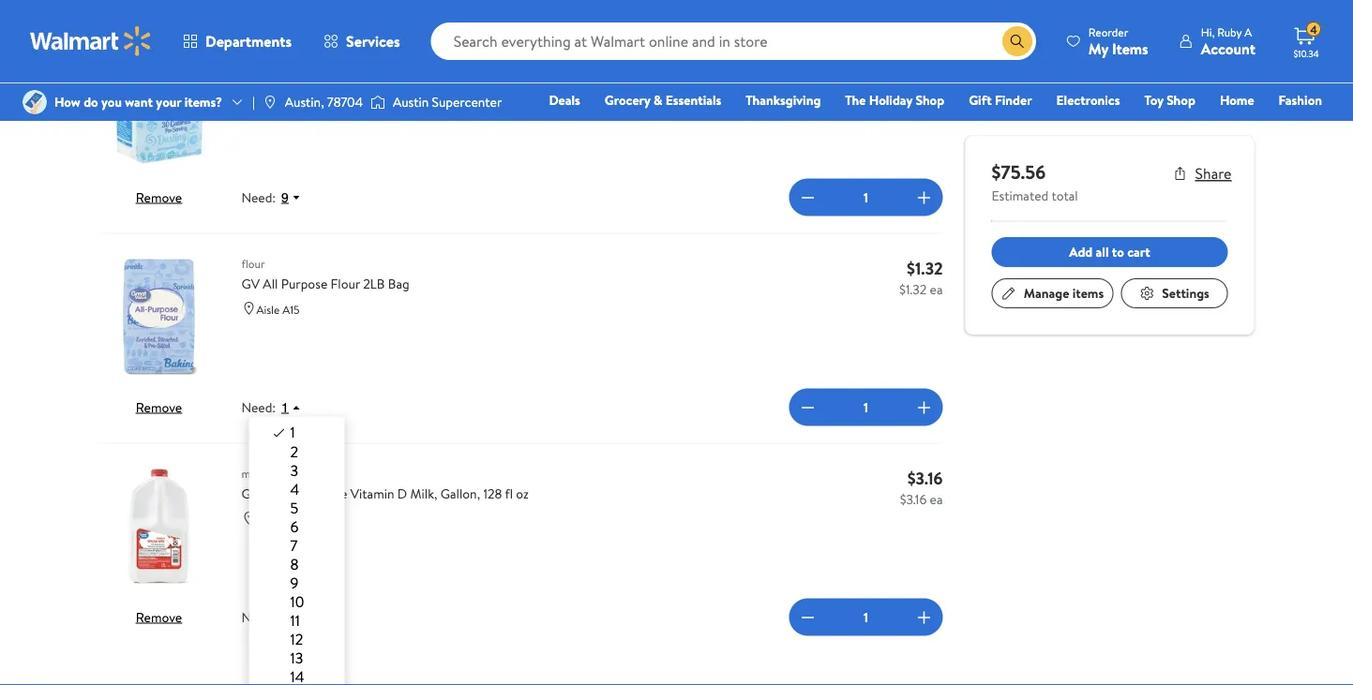 Task type: describe. For each thing, give the bounding box(es) containing it.
|
[[252, 93, 255, 111]]

a15 for $29.16
[[282, 91, 300, 107]]

vitamin
[[351, 485, 394, 503]]

add all to cart button
[[992, 237, 1228, 267]]

fashion registry
[[1107, 91, 1322, 136]]

reorder my items
[[1089, 24, 1149, 59]]

estimated
[[992, 187, 1049, 205]]

5 option
[[272, 498, 337, 518]]

do
[[84, 93, 98, 111]]

11 option
[[272, 610, 337, 631]]

2lb
[[363, 275, 385, 293]]

essentials
[[666, 91, 722, 109]]

1 shop from the left
[[916, 91, 945, 109]]

deals link
[[541, 90, 589, 110]]

remove button for $1.32
[[136, 398, 182, 416]]

7
[[290, 535, 298, 556]]

want
[[125, 93, 153, 111]]

toy
[[1145, 91, 1164, 109]]

items?
[[184, 93, 222, 111]]

walmart+ link
[[1258, 116, 1331, 136]]

supercenter
[[432, 93, 502, 111]]

add
[[1069, 243, 1093, 261]]

3 option
[[272, 460, 337, 481]]

$75.56 estimated total
[[992, 159, 1078, 205]]

great value whole vitamin d milk, gallon, 128 fl oz link
[[242, 484, 873, 504]]

austin,
[[285, 93, 324, 111]]

increase quantity great value whole vitamin d milk, gallon, 128 fl oz, current quantity 1 image
[[913, 606, 936, 629]]

search icon image
[[1010, 34, 1025, 49]]

0 vertical spatial 4
[[1310, 21, 1318, 37]]

thanksgiving
[[746, 91, 821, 109]]

13
[[290, 648, 303, 668]]

services button
[[308, 19, 416, 64]]

2 3 4 5 6 7 8 9 10 11 12 13
[[290, 441, 304, 668]]

$29.16
[[899, 46, 943, 70]]

aisle a15 for $29.16
[[257, 91, 300, 107]]

1 for $1.32
[[864, 398, 868, 417]]

whole
[[311, 485, 347, 503]]

$29.16 $3.24 ea
[[896, 46, 943, 88]]

flour
[[242, 255, 265, 271]]

2 shop from the left
[[1167, 91, 1196, 109]]

gv all purpose flour 2lb bag link
[[242, 274, 873, 294]]

ea for $3.16
[[930, 490, 943, 508]]

cart
[[1128, 243, 1151, 261]]

 image for austin supercenter
[[370, 93, 385, 112]]

share
[[1195, 163, 1232, 184]]

a
[[1245, 24, 1252, 40]]

10 option
[[272, 591, 337, 612]]

1, selected option
[[272, 422, 337, 442]]

decrease quantity great value pure granulated sugar, 4 lb, current quantity 1 image
[[797, 186, 819, 209]]

hi,
[[1201, 24, 1215, 40]]

flour
[[331, 275, 360, 293]]

gv
[[242, 275, 260, 293]]

bag
[[388, 275, 410, 293]]

ea for $1.32
[[930, 280, 943, 298]]

aisle for $3.16
[[257, 512, 280, 527]]

increase quantity great value pure granulated sugar, 4 lb, current quantity 1 image
[[913, 186, 936, 209]]

flour gv all purpose flour 2lb bag
[[242, 255, 410, 293]]

sugar great value pure granulated sugar, 4 lb
[[242, 45, 466, 83]]

fashion link
[[1271, 90, 1331, 110]]

austin, 78704
[[285, 93, 363, 111]]

great value pure granulated sugar, 4 lb link
[[242, 64, 873, 84]]

d
[[398, 485, 407, 503]]

need: for $1.32
[[242, 398, 276, 417]]

the
[[845, 91, 866, 109]]

$75.56
[[992, 159, 1046, 185]]

to
[[1112, 243, 1125, 261]]

grocery
[[605, 91, 651, 109]]

austin supercenter
[[393, 93, 502, 111]]

ruby
[[1218, 24, 1242, 40]]

gift
[[969, 91, 992, 109]]

9 button
[[276, 189, 309, 206]]

11
[[290, 610, 300, 631]]

10
[[290, 591, 304, 612]]

items
[[1073, 284, 1104, 302]]

all
[[263, 275, 278, 293]]

6 option
[[272, 516, 337, 537]]

milk great value whole vitamin d milk, gallon, 128 fl oz
[[242, 466, 529, 503]]

toy shop link
[[1136, 90, 1204, 110]]

4 option
[[272, 479, 337, 499]]

austin
[[393, 93, 429, 111]]

a15 for $1.32
[[282, 301, 300, 317]]

total
[[1052, 187, 1078, 205]]

aisle a15 for $1.32
[[257, 301, 300, 317]]

add all to cart
[[1069, 243, 1151, 261]]

14 option
[[272, 669, 337, 684]]

$1.32 $1.32 ea
[[899, 256, 943, 298]]

128
[[483, 485, 502, 503]]

oz
[[516, 485, 529, 503]]

settings button
[[1121, 279, 1228, 309]]

lb
[[456, 65, 466, 83]]

share button
[[1173, 163, 1232, 184]]

great for $29.16
[[242, 65, 274, 83]]

walmart+
[[1267, 117, 1322, 136]]



Task type: vqa. For each thing, say whether or not it's contained in the screenshot.
4
yes



Task type: locate. For each thing, give the bounding box(es) containing it.
1 left increase quantity great value pure granulated sugar, 4 lb, current quantity 1 icon
[[864, 188, 868, 206]]

the holiday shop link
[[837, 90, 953, 110]]

1 remove from the top
[[136, 188, 182, 206]]

need: left 11 in the bottom of the page
[[242, 608, 276, 627]]

1 aisle a15 from the top
[[257, 91, 300, 107]]

value up austin,
[[277, 65, 308, 83]]

manage
[[1024, 284, 1070, 302]]

4
[[1310, 21, 1318, 37], [445, 65, 453, 83], [290, 479, 299, 499]]

0 vertical spatial need:
[[242, 188, 276, 206]]

value inside sugar great value pure granulated sugar, 4 lb
[[277, 65, 308, 83]]

shop down $3.24 at the top right of the page
[[916, 91, 945, 109]]

1 vertical spatial ea
[[930, 280, 943, 298]]

1 vertical spatial need:
[[242, 398, 276, 417]]

2 value from the top
[[277, 485, 308, 503]]

2 a15 from the top
[[282, 301, 300, 317]]

my
[[1089, 38, 1109, 59]]

aisle down all
[[257, 301, 280, 317]]

2 need: from the top
[[242, 398, 276, 417]]

1 inside need: list box
[[290, 422, 295, 442]]

1 remove button from the top
[[136, 188, 182, 206]]

remove button for $3.16
[[136, 608, 182, 626]]

2 remove button from the top
[[136, 398, 182, 416]]

ea inside the $3.16 $3.16 ea
[[930, 490, 943, 508]]

electronics link
[[1048, 90, 1129, 110]]

 image for austin, 78704
[[262, 95, 277, 110]]

2 horizontal spatial 4
[[1310, 21, 1318, 37]]

3
[[290, 460, 298, 481]]

sugar,
[[407, 65, 442, 83]]

purpose
[[281, 275, 328, 293]]

8
[[290, 554, 299, 574]]

2 aisle a15 from the top
[[257, 301, 300, 317]]

1 left increase quantity gv all purpose flour 2lb bag, current quantity 1 image
[[864, 398, 868, 417]]

6
[[290, 516, 299, 537]]

grocery & essentials
[[605, 91, 722, 109]]

0 horizontal spatial shop
[[916, 91, 945, 109]]

1
[[864, 188, 868, 206], [864, 398, 868, 417], [281, 400, 289, 415], [290, 422, 295, 442], [864, 608, 868, 627]]

2 vertical spatial remove button
[[136, 608, 182, 626]]

12 option
[[272, 629, 337, 649]]

2 vertical spatial aisle
[[257, 512, 280, 527]]

2 remove from the top
[[136, 398, 182, 416]]

0 vertical spatial remove button
[[136, 188, 182, 206]]

your
[[156, 93, 181, 111]]

2 option
[[272, 441, 337, 462]]

1 vertical spatial 4
[[445, 65, 453, 83]]

ea inside $1.32 $1.32 ea
[[930, 280, 943, 298]]

0 vertical spatial value
[[277, 65, 308, 83]]

registry link
[[1098, 116, 1163, 136]]

aisle a32
[[257, 512, 302, 527]]

decrease quantity great value whole vitamin d milk, gallon, 128 fl oz, current quantity 1 image
[[797, 606, 819, 629]]

$10.34
[[1294, 47, 1319, 60]]

items
[[1112, 38, 1149, 59]]

&
[[654, 91, 663, 109]]

a15 right |
[[282, 91, 300, 107]]

a32
[[282, 512, 302, 527]]

1 vertical spatial aisle a15
[[257, 301, 300, 317]]

1 horizontal spatial  image
[[370, 93, 385, 112]]

ea right $3.24 at the top right of the page
[[930, 70, 943, 88]]

3 ea from the top
[[930, 490, 943, 508]]

a15 down purpose
[[282, 301, 300, 317]]

aisle a15 right |
[[257, 91, 300, 107]]

1 vertical spatial aisle
[[257, 301, 280, 317]]

value for $29.16
[[277, 65, 308, 83]]

great down sugar
[[242, 65, 274, 83]]

ea down increase quantity gv all purpose flour 2lb bag, current quantity 1 image
[[930, 490, 943, 508]]

5
[[290, 498, 298, 518]]

1 inside 1 popup button
[[281, 400, 289, 415]]

 image
[[23, 90, 47, 114]]

0 vertical spatial 9
[[281, 190, 289, 205]]

1 button
[[276, 399, 309, 416]]

1 great from the top
[[242, 65, 274, 83]]

2 vertical spatial ea
[[930, 490, 943, 508]]

great
[[242, 65, 274, 83], [242, 485, 274, 503]]

grocery & essentials link
[[596, 90, 730, 110]]

how
[[54, 93, 80, 111]]

services
[[346, 31, 400, 52]]

hi, ruby a account
[[1201, 24, 1256, 59]]

need: up flour
[[242, 188, 276, 206]]

fashion
[[1279, 91, 1322, 109]]

value for $3.16
[[277, 485, 308, 503]]

1 aisle from the top
[[257, 91, 280, 107]]

1 vertical spatial remove button
[[136, 398, 182, 416]]

pure
[[311, 65, 338, 83]]

shop right toy
[[1167, 91, 1196, 109]]

1 horizontal spatial shop
[[1167, 91, 1196, 109]]

registry
[[1107, 117, 1154, 136]]

 image right |
[[262, 95, 277, 110]]

1 vertical spatial remove
[[136, 398, 182, 416]]

aisle for $1.32
[[257, 301, 280, 317]]

9 option
[[272, 573, 337, 593]]

how do you want your items?
[[54, 93, 222, 111]]

milk,
[[410, 485, 437, 503]]

Search search field
[[431, 23, 1036, 60]]

need: list box
[[249, 417, 345, 686]]

12
[[290, 629, 303, 649]]

9
[[281, 190, 289, 205], [290, 573, 299, 593]]

reorder
[[1089, 24, 1129, 40]]

sugar
[[242, 45, 268, 61]]

4 inside sugar great value pure granulated sugar, 4 lb
[[445, 65, 453, 83]]

need:
[[242, 188, 276, 206], [242, 398, 276, 417], [242, 608, 276, 627]]

0 vertical spatial aisle a15
[[257, 91, 300, 107]]

2 ea from the top
[[930, 280, 943, 298]]

one debit link
[[1170, 116, 1251, 136]]

finder
[[995, 91, 1032, 109]]

aisle
[[257, 91, 280, 107], [257, 301, 280, 317], [257, 512, 280, 527]]

2 vertical spatial remove
[[136, 608, 182, 626]]

ea inside $29.16 $3.24 ea
[[930, 70, 943, 88]]

remove for $3.16
[[136, 608, 182, 626]]

1 need: from the top
[[242, 188, 276, 206]]

all
[[1096, 243, 1109, 261]]

3 aisle from the top
[[257, 512, 280, 527]]

1 right decrease quantity great value whole vitamin d milk, gallon, 128 fl oz, current quantity 1 'image'
[[864, 608, 868, 627]]

aisle for $29.16
[[257, 91, 280, 107]]

great inside the milk great value whole vitamin d milk, gallon, 128 fl oz
[[242, 485, 274, 503]]

0 vertical spatial remove
[[136, 188, 182, 206]]

2
[[290, 441, 298, 462]]

remove for $1.32
[[136, 398, 182, 416]]

78704
[[327, 93, 363, 111]]

you
[[101, 93, 122, 111]]

aisle a15 down all
[[257, 301, 300, 317]]

milk
[[242, 466, 262, 482]]

increase quantity gv all purpose flour 2lb bag, current quantity 1 image
[[913, 396, 936, 419]]

walmart image
[[30, 26, 152, 56]]

1 horizontal spatial 4
[[445, 65, 453, 83]]

value inside the milk great value whole vitamin d milk, gallon, 128 fl oz
[[277, 485, 308, 503]]

aisle left a32
[[257, 512, 280, 527]]

1 vertical spatial a15
[[282, 301, 300, 317]]

remove for $29.16
[[136, 188, 182, 206]]

aisle right |
[[257, 91, 280, 107]]

3 remove button from the top
[[136, 608, 182, 626]]

1 for $29.16
[[864, 188, 868, 206]]

$3.16 $3.16 ea
[[900, 467, 943, 508]]

4 inside 2 3 4 5 6 7 8 9 10 11 12 13
[[290, 479, 299, 499]]

electronics
[[1057, 91, 1120, 109]]

value down '3'
[[277, 485, 308, 503]]

 image
[[370, 93, 385, 112], [262, 95, 277, 110]]

the holiday shop
[[845, 91, 945, 109]]

1 vertical spatial value
[[277, 485, 308, 503]]

2 vertical spatial 4
[[290, 479, 299, 499]]

great down milk
[[242, 485, 274, 503]]

1 vertical spatial 9
[[290, 573, 299, 593]]

ea
[[930, 70, 943, 88], [930, 280, 943, 298], [930, 490, 943, 508]]

debit
[[1210, 117, 1242, 136]]

decrease quantity gv all purpose flour 2lb bag, current quantity 1 image
[[797, 396, 819, 419]]

aisle a15
[[257, 91, 300, 107], [257, 301, 300, 317]]

8 option
[[272, 554, 337, 574]]

1 up 1, selected 'option'
[[281, 400, 289, 415]]

1 a15 from the top
[[282, 91, 300, 107]]

2 great from the top
[[242, 485, 274, 503]]

$3.24
[[896, 70, 927, 88]]

3 remove from the top
[[136, 608, 182, 626]]

need: for $29.16
[[242, 188, 276, 206]]

one debit
[[1179, 117, 1242, 136]]

0 vertical spatial aisle
[[257, 91, 280, 107]]

a15
[[282, 91, 300, 107], [282, 301, 300, 317]]

9 inside dropdown button
[[281, 190, 289, 205]]

ea for $29.16
[[930, 70, 943, 88]]

remove
[[136, 188, 182, 206], [136, 398, 182, 416], [136, 608, 182, 626]]

0 vertical spatial a15
[[282, 91, 300, 107]]

great inside sugar great value pure granulated sugar, 4 lb
[[242, 65, 274, 83]]

1 value from the top
[[277, 65, 308, 83]]

gift finder link
[[961, 90, 1041, 110]]

13 option
[[272, 648, 337, 668]]

Walmart Site-Wide search field
[[431, 23, 1036, 60]]

2 aisle from the top
[[257, 301, 280, 317]]

toy shop
[[1145, 91, 1196, 109]]

0 horizontal spatial  image
[[262, 95, 277, 110]]

1 for $3.16
[[864, 608, 868, 627]]

ea down increase quantity great value pure granulated sugar, 4 lb, current quantity 1 icon
[[930, 280, 943, 298]]

0 vertical spatial great
[[242, 65, 274, 83]]

9 inside 2 3 4 5 6 7 8 9 10 11 12 13
[[290, 573, 299, 593]]

1 vertical spatial great
[[242, 485, 274, 503]]

1 down 1 popup button at the left of the page
[[290, 422, 295, 442]]

1 ea from the top
[[930, 70, 943, 88]]

departments button
[[167, 19, 308, 64]]

3 need: from the top
[[242, 608, 276, 627]]

0 horizontal spatial 9
[[281, 190, 289, 205]]

$3.16
[[908, 467, 943, 490], [900, 490, 927, 508]]

0 vertical spatial ea
[[930, 70, 943, 88]]

1 horizontal spatial 9
[[290, 573, 299, 593]]

home
[[1220, 91, 1255, 109]]

2 vertical spatial need:
[[242, 608, 276, 627]]

departments
[[205, 31, 292, 52]]

great for $3.16
[[242, 485, 274, 503]]

need: up 1, selected 'option'
[[242, 398, 276, 417]]

remove button for $29.16
[[136, 188, 182, 206]]

gift finder
[[969, 91, 1032, 109]]

settings
[[1162, 284, 1210, 302]]

7 option
[[272, 535, 337, 556]]

one
[[1179, 117, 1207, 136]]

0 horizontal spatial 4
[[290, 479, 299, 499]]

 image down the granulated
[[370, 93, 385, 112]]



